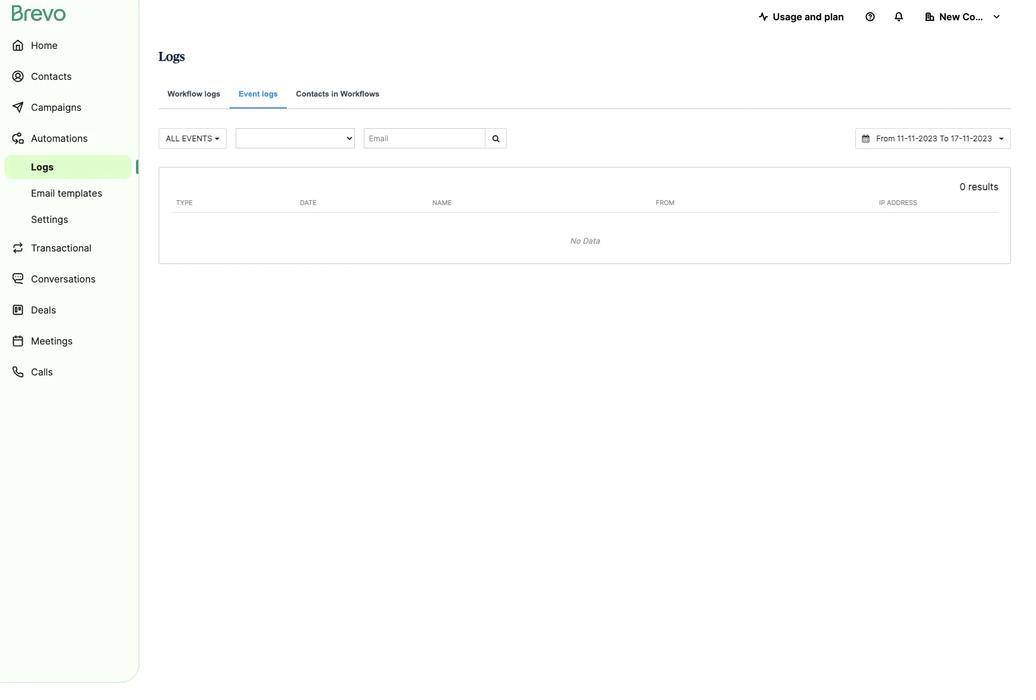 Task type: locate. For each thing, give the bounding box(es) containing it.
events
[[182, 134, 212, 143]]

company
[[963, 11, 1007, 23]]

0 horizontal spatial logs
[[205, 89, 221, 98]]

1 horizontal spatial logs
[[159, 51, 185, 63]]

home
[[31, 39, 58, 51]]

1 logs from the left
[[205, 89, 221, 98]]

settings
[[31, 214, 68, 226]]

logs for workflow logs
[[205, 89, 221, 98]]

contacts left in
[[296, 89, 329, 98]]

templates
[[58, 187, 102, 199]]

1 vertical spatial contacts
[[296, 89, 329, 98]]

contacts in workflows
[[296, 89, 380, 98]]

logs up 'email'
[[31, 161, 54, 173]]

logs up workflow at left top
[[159, 51, 185, 63]]

plan
[[824, 11, 844, 23]]

email
[[31, 187, 55, 199]]

contacts
[[31, 70, 72, 82], [296, 89, 329, 98]]

meetings link
[[5, 327, 131, 356]]

1 vertical spatial logs
[[31, 161, 54, 173]]

results
[[969, 181, 999, 192]]

new company button
[[916, 5, 1011, 29]]

1 horizontal spatial contacts
[[296, 89, 329, 98]]

data
[[583, 236, 600, 246]]

contacts for contacts
[[31, 70, 72, 82]]

deals link
[[5, 296, 131, 325]]

logs right workflow at left top
[[205, 89, 221, 98]]

date
[[300, 198, 317, 207]]

campaigns
[[31, 101, 82, 113]]

1 horizontal spatial logs
[[262, 89, 278, 98]]

0 vertical spatial logs
[[159, 51, 185, 63]]

None text field
[[872, 133, 997, 144]]

automations link
[[5, 124, 131, 153]]

logs right event
[[262, 89, 278, 98]]

0 vertical spatial contacts
[[31, 70, 72, 82]]

from
[[656, 198, 675, 207]]

0 horizontal spatial logs
[[31, 161, 54, 173]]

campaigns link
[[5, 93, 131, 122]]

0  results
[[960, 181, 999, 192]]

usage and plan button
[[749, 5, 854, 29]]

calendar image
[[863, 135, 870, 143]]

address
[[887, 198, 918, 207]]

no
[[570, 236, 581, 246]]

event logs link
[[230, 81, 287, 109]]

email templates link
[[5, 181, 131, 205]]

new
[[940, 11, 960, 23]]

automations
[[31, 132, 88, 144]]

logs
[[159, 51, 185, 63], [31, 161, 54, 173]]

contacts inside contacts link
[[31, 70, 72, 82]]

workflow logs link
[[159, 81, 229, 109]]

event
[[239, 89, 260, 98]]

logs
[[205, 89, 221, 98], [262, 89, 278, 98]]

transactional
[[31, 242, 92, 254]]

2 logs from the left
[[262, 89, 278, 98]]

logs link
[[5, 155, 131, 179]]

0
[[960, 181, 966, 192]]

new company
[[940, 11, 1007, 23]]

0 horizontal spatial contacts
[[31, 70, 72, 82]]

contacts inside contacts in workflows link
[[296, 89, 329, 98]]

contacts up campaigns
[[31, 70, 72, 82]]



Task type: describe. For each thing, give the bounding box(es) containing it.
Email search field
[[364, 128, 486, 149]]

ip
[[879, 198, 885, 207]]

in
[[331, 89, 338, 98]]

settings link
[[5, 208, 131, 231]]

usage
[[773, 11, 802, 23]]

event logs
[[239, 89, 278, 98]]

workflow logs
[[168, 89, 221, 98]]

contacts in workflows link
[[287, 81, 389, 109]]

and
[[805, 11, 822, 23]]

conversations link
[[5, 265, 131, 294]]

usage and plan
[[773, 11, 844, 23]]

workflows
[[341, 89, 380, 98]]

calls link
[[5, 358, 131, 387]]

logs for event logs
[[262, 89, 278, 98]]

calls
[[31, 366, 53, 378]]

workflow
[[168, 89, 202, 98]]

no data
[[570, 236, 600, 246]]

conversations
[[31, 273, 96, 285]]

type
[[176, 198, 193, 207]]

ip address
[[879, 198, 918, 207]]

transactional link
[[5, 234, 131, 263]]

search image
[[492, 135, 500, 143]]

contacts link
[[5, 62, 131, 91]]

deals
[[31, 304, 56, 316]]

meetings
[[31, 335, 73, 347]]

all events
[[166, 134, 214, 143]]

all events button
[[159, 128, 226, 149]]

name
[[433, 198, 452, 207]]

email templates
[[31, 187, 102, 199]]

home link
[[5, 31, 131, 60]]

all
[[166, 134, 180, 143]]

contacts for contacts in workflows
[[296, 89, 329, 98]]



Task type: vqa. For each thing, say whether or not it's contained in the screenshot.
Email search box
yes



